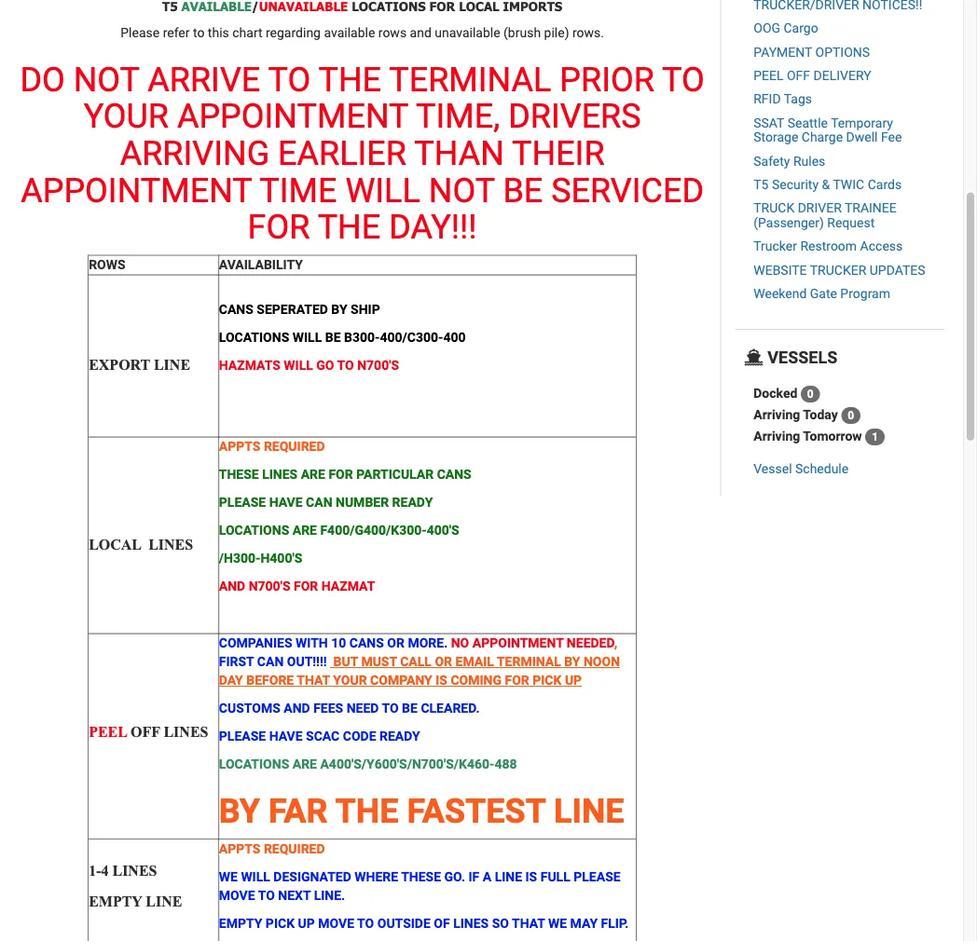 Task type: vqa. For each thing, say whether or not it's contained in the screenshot.
the THESE
yes



Task type: describe. For each thing, give the bounding box(es) containing it.
far
[[269, 792, 328, 831]]

call
[[400, 655, 432, 670]]

to right need
[[382, 701, 399, 717]]

0 vertical spatial pick
[[533, 673, 562, 689]]

are for far
[[293, 757, 317, 773]]

twic
[[833, 177, 865, 192]]

a400's/y600's/n700's/k460-
[[320, 757, 495, 773]]

peel off lines
[[89, 723, 208, 740]]

1-
[[89, 863, 101, 880]]

number
[[336, 495, 389, 511]]

options
[[816, 44, 870, 60]]

security
[[772, 177, 819, 192]]

scac
[[306, 729, 340, 745]]

for down h400's
[[294, 579, 318, 594]]

with
[[296, 636, 328, 651]]

before
[[246, 673, 294, 689]]

where
[[355, 870, 398, 885]]

empty line
[[89, 893, 182, 910]]

required for designated
[[264, 842, 325, 857]]

to inside we will designated where these go. if a line is full please move to next line.
[[258, 888, 275, 904]]

/h300-
[[219, 551, 261, 566]]

by for fastest
[[219, 792, 260, 831]]

noon
[[584, 655, 620, 670]]

is inside we will designated where these go. if a line is full please move to next line.
[[526, 870, 537, 885]]

truck driver trainee (passenger) request link
[[754, 201, 897, 230]]

&
[[822, 177, 830, 192]]

ship image
[[744, 349, 764, 366]]

b300-
[[344, 330, 380, 345]]

go.
[[444, 870, 465, 885]]

do
[[20, 60, 65, 99]]

ssat seattle temporary storage charge dwell fee link
[[754, 115, 902, 145]]

designated
[[274, 870, 351, 885]]

2 arriving from the top
[[754, 429, 800, 444]]

1 vertical spatial off
[[131, 723, 160, 740]]

rows
[[378, 25, 407, 41]]

1 vertical spatial your
[[333, 673, 367, 689]]

first can out!!!! but must call or email
[[219, 655, 494, 670]]

1 vertical spatial the
[[318, 207, 381, 247]]

2 vertical spatial the
[[335, 792, 399, 831]]

move inside we will designated where these go. if a line is full please move to next line.
[[219, 888, 255, 904]]

vessels
[[764, 348, 838, 368]]

please for by
[[219, 729, 266, 745]]

1 vertical spatial be
[[325, 330, 341, 345]]

pile)
[[544, 25, 569, 41]]

payment
[[754, 44, 812, 60]]

tags
[[784, 92, 812, 107]]

prior
[[560, 60, 655, 99]]

488
[[495, 757, 517, 773]]

oog cargo payment options peel off delivery rfid tags ssat seattle temporary storage charge dwell fee safety rules t5 security & twic cards truck driver trainee (passenger) request trucker restroom access website trucker updates weekend gate program
[[754, 20, 926, 301]]

availability
[[219, 257, 303, 273]]

needed
[[567, 636, 614, 651]]

0 vertical spatial that
[[297, 673, 330, 689]]

1 horizontal spatial and
[[284, 701, 310, 717]]

2 horizontal spatial cans
[[437, 467, 472, 483]]

0 horizontal spatial 0
[[807, 388, 814, 401]]

0 vertical spatial or
[[387, 636, 405, 651]]

trainee
[[845, 201, 897, 216]]

0 vertical spatial by
[[331, 302, 347, 317]]

website trucker updates link
[[754, 262, 926, 278]]

for right the coming at bottom
[[505, 673, 529, 689]]

ready for far
[[380, 729, 420, 745]]

vessel
[[754, 461, 792, 476]]

to right prior
[[662, 60, 705, 99]]

driver
[[798, 201, 842, 216]]

please for /h300-
[[219, 495, 266, 511]]

appts required for will
[[219, 842, 325, 857]]

,
[[614, 636, 617, 651]]

400/c300-
[[380, 330, 443, 345]]

this
[[208, 25, 229, 41]]

locations for by
[[219, 757, 289, 773]]

ready for h400's
[[392, 495, 433, 511]]

than
[[414, 134, 504, 173]]

drivers
[[508, 97, 641, 136]]

1 vertical spatial appointment
[[21, 170, 252, 210]]

docked 0 arriving today 0 arriving tomorrow 1
[[754, 386, 878, 444]]

gate
[[810, 286, 837, 301]]

truck
[[754, 201, 795, 216]]

request
[[827, 215, 875, 230]]

locations are a400's/y600's/n700's/k460-488
[[219, 757, 517, 773]]

to
[[193, 25, 205, 41]]

cleared.
[[421, 701, 480, 717]]

and n700's for hazmat
[[219, 579, 375, 594]]

but
[[333, 655, 358, 670]]

your inside the do not arrive to the terminal prior to your appointment time, drivers arriving earlier than their appointment time will not be serviced for the day!!!
[[84, 97, 169, 136]]

1-4 lines
[[89, 863, 157, 880]]

next
[[278, 888, 311, 904]]

may
[[570, 916, 598, 932]]

out!!!!
[[287, 655, 327, 670]]

rows.
[[573, 25, 604, 41]]

today
[[803, 407, 838, 423]]

time,
[[416, 97, 500, 136]]

2 vertical spatial appointment
[[473, 636, 564, 651]]

0 vertical spatial is
[[436, 673, 448, 689]]

please refer to this chart regarding available rows and unavailable (brush pile) rows.
[[121, 25, 604, 41]]

will for designated
[[241, 870, 270, 885]]

1 vertical spatial we
[[548, 916, 567, 932]]

cards
[[868, 177, 902, 192]]

0 vertical spatial these
[[219, 467, 259, 483]]

0 vertical spatial up
[[565, 673, 582, 689]]

email
[[456, 655, 494, 670]]

1 vertical spatial terminal
[[494, 655, 561, 670]]

schedule
[[795, 461, 849, 476]]

that your company is coming for pick up
[[294, 673, 582, 689]]

chart
[[232, 25, 263, 41]]

appts for we
[[219, 842, 261, 857]]

export line
[[89, 357, 190, 373]]

charge
[[802, 130, 843, 145]]

1 horizontal spatial be
[[402, 701, 418, 717]]

peel inside oog cargo payment options peel off delivery rfid tags ssat seattle temporary storage charge dwell fee safety rules t5 security & twic cards truck driver trainee (passenger) request trucker restroom access website trucker updates weekend gate program
[[754, 68, 784, 83]]

0 vertical spatial are
[[301, 467, 325, 483]]

0 vertical spatial cans
[[219, 302, 254, 317]]

so
[[492, 916, 509, 932]]

more.
[[408, 636, 448, 651]]

if
[[469, 870, 480, 885]]

by far the fastest line
[[219, 792, 624, 831]]

for up please have can number ready
[[329, 467, 353, 483]]

program
[[841, 286, 891, 301]]

locations for /h300-
[[219, 523, 289, 538]]

seattle
[[788, 115, 828, 131]]

4
[[101, 863, 109, 880]]

locations will be b300-400/c300-400
[[219, 330, 466, 345]]

storage
[[754, 130, 799, 145]]

1 vertical spatial pick
[[266, 916, 295, 932]]

0 horizontal spatial and
[[219, 579, 245, 594]]

0 vertical spatial appointment
[[177, 97, 408, 136]]

we inside we will designated where these go. if a line is full please move to next line.
[[219, 870, 238, 885]]



Task type: locate. For each thing, give the bounding box(es) containing it.
1 required from the top
[[264, 439, 325, 455]]

0 vertical spatial 0
[[807, 388, 814, 401]]

appointment up email
[[473, 636, 564, 651]]

1 horizontal spatial we
[[548, 916, 567, 932]]

cans down availability
[[219, 302, 254, 317]]

is up cleared.
[[436, 673, 448, 689]]

1 horizontal spatial off
[[787, 68, 810, 83]]

1 vertical spatial by
[[564, 655, 580, 670]]

will inside the do not arrive to the terminal prior to your appointment time, drivers arriving earlier than their appointment time will not be serviced for the day!!!
[[345, 170, 420, 210]]

or up must
[[387, 636, 405, 651]]

2 have from the top
[[269, 729, 303, 745]]

ssat
[[754, 115, 784, 131]]

for up availability
[[248, 207, 310, 247]]

have up h400's
[[269, 495, 303, 511]]

a
[[483, 870, 492, 885]]

by down needed
[[564, 655, 580, 670]]

can up before
[[257, 655, 284, 670]]

move down "line."
[[318, 916, 354, 932]]

arriving down "docked"
[[754, 407, 800, 423]]

1 horizontal spatial move
[[318, 916, 354, 932]]

earlier
[[278, 134, 407, 173]]

1 vertical spatial that
[[512, 916, 545, 932]]

available
[[324, 25, 375, 41]]

please up /h300-
[[219, 495, 266, 511]]

1 vertical spatial 0
[[848, 409, 854, 422]]

first
[[219, 655, 254, 670]]

2 appts required from the top
[[219, 842, 325, 857]]

1 vertical spatial required
[[264, 842, 325, 857]]

please down "customs"
[[219, 729, 266, 745]]

trucker restroom access link
[[754, 239, 903, 254]]

customs and fees need to be cleared.
[[219, 701, 480, 717]]

0 horizontal spatial not
[[73, 60, 139, 99]]

outside
[[377, 916, 431, 932]]

appts required down far
[[219, 842, 325, 857]]

these up /h300-
[[219, 467, 259, 483]]

1 horizontal spatial these
[[401, 870, 441, 885]]

arriving
[[120, 134, 270, 173]]

required up designated
[[264, 842, 325, 857]]

locations up hazmats at top left
[[219, 330, 289, 345]]

1 vertical spatial arriving
[[754, 429, 800, 444]]

h400's
[[261, 551, 302, 566]]

not down time, in the top of the page
[[429, 170, 495, 210]]

0 up "today"
[[807, 388, 814, 401]]

these left the go.
[[401, 870, 441, 885]]

for
[[248, 207, 310, 247], [329, 467, 353, 483], [294, 579, 318, 594], [505, 673, 529, 689]]

restroom
[[801, 239, 857, 254]]

0 vertical spatial off
[[787, 68, 810, 83]]

0
[[807, 388, 814, 401], [848, 409, 854, 422]]

/h300-h400's
[[219, 551, 302, 566]]

and down /h300-
[[219, 579, 245, 594]]

arriving
[[754, 407, 800, 423], [754, 429, 800, 444]]

0 horizontal spatial up
[[298, 916, 315, 932]]

1 vertical spatial cans
[[437, 467, 472, 483]]

are down please have can number ready
[[293, 523, 317, 538]]

0 horizontal spatial cans
[[219, 302, 254, 317]]

n700's
[[357, 358, 399, 373], [249, 579, 290, 594]]

0 horizontal spatial pick
[[266, 916, 295, 932]]

export
[[89, 357, 150, 373]]

are for h400's
[[293, 523, 317, 538]]

that right so
[[512, 916, 545, 932]]

0 vertical spatial appts
[[219, 439, 261, 455]]

by left ship
[[331, 302, 347, 317]]

1 vertical spatial is
[[526, 870, 537, 885]]

temporary
[[831, 115, 893, 131]]

is left 'full'
[[526, 870, 537, 885]]

0 horizontal spatial your
[[84, 97, 169, 136]]

1 vertical spatial empty
[[219, 916, 262, 932]]

by for before
[[564, 655, 580, 670]]

0 vertical spatial can
[[306, 495, 332, 511]]

0 vertical spatial please
[[219, 495, 266, 511]]

empty for empty line
[[89, 893, 142, 910]]

0 horizontal spatial be
[[325, 330, 341, 345]]

1 horizontal spatial is
[[526, 870, 537, 885]]

up
[[565, 673, 582, 689], [298, 916, 315, 932]]

need
[[347, 701, 379, 717]]

n700's down /h300-h400's
[[249, 579, 290, 594]]

1 vertical spatial n700's
[[249, 579, 290, 594]]

0 horizontal spatial n700's
[[249, 579, 290, 594]]

will left designated
[[241, 870, 270, 885]]

1 locations from the top
[[219, 330, 289, 345]]

0 up "tomorrow"
[[848, 409, 854, 422]]

1 vertical spatial peel
[[89, 723, 127, 740]]

fees
[[313, 701, 343, 717]]

t5 security & twic cards link
[[754, 177, 902, 192]]

cans seperated by ship
[[219, 302, 380, 317]]

have left scac
[[269, 729, 303, 745]]

1 appts from the top
[[219, 439, 261, 455]]

regarding
[[266, 25, 321, 41]]

the
[[318, 60, 381, 99], [318, 207, 381, 247], [335, 792, 399, 831]]

hazmat
[[321, 579, 375, 594]]

by inside by noon day before
[[564, 655, 580, 670]]

1 vertical spatial please
[[219, 729, 266, 745]]

ready down particular
[[392, 495, 433, 511]]

will right time
[[345, 170, 420, 210]]

0 horizontal spatial is
[[436, 673, 448, 689]]

0 horizontal spatial empty
[[89, 893, 142, 910]]

hazmats
[[219, 358, 281, 373]]

1 horizontal spatial peel
[[754, 68, 784, 83]]

by
[[331, 302, 347, 317], [564, 655, 580, 670], [219, 792, 260, 831]]

safety
[[754, 153, 790, 169]]

1 vertical spatial ready
[[380, 729, 420, 745]]

0 vertical spatial required
[[264, 439, 325, 455]]

be down company
[[402, 701, 418, 717]]

fastest
[[407, 792, 545, 831]]

0 horizontal spatial we
[[219, 870, 238, 885]]

company
[[370, 673, 432, 689]]

locations up /h300-h400's
[[219, 523, 289, 538]]

dwell
[[846, 130, 878, 145]]

be up 'go'
[[325, 330, 341, 345]]

f400/g400/k300-
[[320, 523, 427, 538]]

will
[[345, 170, 420, 210], [293, 330, 322, 345], [284, 358, 313, 373], [241, 870, 270, 885]]

terminal inside the do not arrive to the terminal prior to your appointment time, drivers arriving earlier than their appointment time will not be serviced for the day!!!
[[389, 60, 552, 99]]

0 horizontal spatial move
[[219, 888, 255, 904]]

appointment up rows
[[21, 170, 252, 210]]

oog cargo link
[[754, 20, 818, 36]]

are down please have scac code ready
[[293, 757, 317, 773]]

n700's down the b300-
[[357, 358, 399, 373]]

these
[[219, 467, 259, 483], [401, 870, 441, 885]]

hazmats will go to n700's
[[219, 358, 399, 373]]

required up the these lines are for particular cans
[[264, 439, 325, 455]]

local  lines
[[89, 536, 193, 553]]

can up locations are f400/g400/k300-400's
[[306, 495, 332, 511]]

be inside the do not arrive to the terminal prior to your appointment time, drivers arriving earlier than their appointment time will not be serviced for the day!!!
[[503, 170, 543, 210]]

to down regarding
[[268, 60, 311, 99]]

0 vertical spatial we
[[219, 870, 238, 885]]

t5
[[754, 177, 769, 192]]

1 vertical spatial not
[[429, 170, 495, 210]]

we left the may
[[548, 916, 567, 932]]

empty for empty pick up move to outside of lines so that we may flip.
[[219, 916, 262, 932]]

1 horizontal spatial 0
[[848, 409, 854, 422]]

2 vertical spatial by
[[219, 792, 260, 831]]

1 arriving from the top
[[754, 407, 800, 423]]

cargo
[[784, 20, 818, 36]]

or up the that your company is coming for pick up
[[435, 655, 452, 670]]

your down but
[[333, 673, 367, 689]]

2 horizontal spatial by
[[564, 655, 580, 670]]

not
[[73, 60, 139, 99], [429, 170, 495, 210]]

1 vertical spatial locations
[[219, 523, 289, 538]]

line down 1-4 lines
[[146, 893, 182, 910]]

rows
[[89, 257, 125, 273]]

have for far
[[269, 729, 303, 745]]

1 horizontal spatial your
[[333, 673, 367, 689]]

1 horizontal spatial not
[[429, 170, 495, 210]]

1 horizontal spatial n700's
[[357, 358, 399, 373]]

appts required
[[219, 439, 325, 455], [219, 842, 325, 857]]

of
[[434, 916, 450, 932]]

these inside we will designated where these go. if a line is full please move to next line.
[[401, 870, 441, 885]]

be down drivers
[[503, 170, 543, 210]]

appts for these
[[219, 439, 261, 455]]

companies with 10 cans or more. no appointment needed ,
[[219, 636, 617, 651]]

cans up 400's
[[437, 467, 472, 483]]

1 vertical spatial these
[[401, 870, 441, 885]]

1 vertical spatial or
[[435, 655, 452, 670]]

delivery
[[814, 68, 872, 83]]

will for go
[[284, 358, 313, 373]]

locations down "customs"
[[219, 757, 289, 773]]

to
[[268, 60, 311, 99], [662, 60, 705, 99], [337, 358, 354, 373], [382, 701, 399, 717], [258, 888, 275, 904], [357, 916, 374, 932]]

1 horizontal spatial up
[[565, 673, 582, 689]]

0 vertical spatial not
[[73, 60, 139, 99]]

will for be
[[293, 330, 322, 345]]

terminal down the unavailable
[[389, 60, 552, 99]]

1 horizontal spatial by
[[331, 302, 347, 317]]

rfid
[[754, 92, 781, 107]]

0 vertical spatial be
[[503, 170, 543, 210]]

0 vertical spatial arriving
[[754, 407, 800, 423]]

pick right the coming at bottom
[[533, 673, 562, 689]]

particular
[[356, 467, 434, 483]]

not down please
[[73, 60, 139, 99]]

line up 'full'
[[554, 792, 624, 831]]

the down earlier
[[318, 207, 381, 247]]

off inside oog cargo payment options peel off delivery rfid tags ssat seattle temporary storage charge dwell fee safety rules t5 security & twic cards truck driver trainee (passenger) request trucker restroom access website trucker updates weekend gate program
[[787, 68, 810, 83]]

ready
[[392, 495, 433, 511], [380, 729, 420, 745]]

1 have from the top
[[269, 495, 303, 511]]

to right 'go'
[[337, 358, 354, 373]]

please have scac code ready
[[219, 729, 420, 745]]

up down next
[[298, 916, 315, 932]]

1 vertical spatial have
[[269, 729, 303, 745]]

we left designated
[[219, 870, 238, 885]]

0 vertical spatial peel
[[754, 68, 784, 83]]

to left next
[[258, 888, 275, 904]]

appointment
[[177, 97, 408, 136], [21, 170, 252, 210], [473, 636, 564, 651]]

pick down next
[[266, 916, 295, 932]]

1 horizontal spatial pick
[[533, 673, 562, 689]]

2 vertical spatial be
[[402, 701, 418, 717]]

required
[[264, 439, 325, 455], [264, 842, 325, 857]]

line inside we will designated where these go. if a line is full please move to next line.
[[495, 870, 522, 885]]

0 vertical spatial locations
[[219, 330, 289, 345]]

appointment up time
[[177, 97, 408, 136]]

that
[[297, 673, 330, 689], [512, 916, 545, 932]]

docked
[[754, 386, 798, 401]]

0 horizontal spatial can
[[257, 655, 284, 670]]

1 vertical spatial move
[[318, 916, 354, 932]]

please right 'full'
[[574, 870, 621, 885]]

code
[[343, 729, 376, 745]]

appts required for lines
[[219, 439, 325, 455]]

required for are
[[264, 439, 325, 455]]

we will designated where these go. if a line is full please move to next line.
[[219, 870, 621, 904]]

10
[[331, 636, 346, 651]]

to left outside
[[357, 916, 374, 932]]

appts required up please have can number ready
[[219, 439, 325, 455]]

line right export
[[154, 357, 190, 373]]

for inside the do not arrive to the terminal prior to your appointment time, drivers arriving earlier than their appointment time will not be serviced for the day!!!
[[248, 207, 310, 247]]

by left far
[[219, 792, 260, 831]]

0 vertical spatial your
[[84, 97, 169, 136]]

terminal up the coming at bottom
[[494, 655, 561, 670]]

2 vertical spatial please
[[574, 870, 621, 885]]

0 horizontal spatial or
[[387, 636, 405, 651]]

that down out!!!!
[[297, 673, 330, 689]]

off
[[787, 68, 810, 83], [131, 723, 160, 740]]

oog
[[754, 20, 781, 36]]

your down please
[[84, 97, 169, 136]]

0 horizontal spatial off
[[131, 723, 160, 740]]

0 vertical spatial ready
[[392, 495, 433, 511]]

0 vertical spatial and
[[219, 579, 245, 594]]

0 horizontal spatial peel
[[89, 723, 127, 740]]

3 locations from the top
[[219, 757, 289, 773]]

1 horizontal spatial can
[[306, 495, 332, 511]]

be
[[503, 170, 543, 210], [325, 330, 341, 345], [402, 701, 418, 717]]

1 vertical spatial appts
[[219, 842, 261, 857]]

we
[[219, 870, 238, 885], [548, 916, 567, 932]]

the down available
[[318, 60, 381, 99]]

cans up the first can out!!!! but must call or email
[[349, 636, 384, 651]]

400's
[[427, 523, 459, 538]]

1 appts required from the top
[[219, 439, 325, 455]]

1
[[872, 431, 878, 444]]

2 locations from the top
[[219, 523, 289, 538]]

the down locations are a400's/y600's/n700's/k460-488
[[335, 792, 399, 831]]

up down needed
[[565, 673, 582, 689]]

0 vertical spatial move
[[219, 888, 255, 904]]

tomorrow
[[803, 429, 862, 444]]

will left 'go'
[[284, 358, 313, 373]]

will up hazmats will go to n700's
[[293, 330, 322, 345]]

customs
[[219, 701, 280, 717]]

website
[[754, 262, 807, 278]]

go
[[316, 358, 334, 373]]

2 appts from the top
[[219, 842, 261, 857]]

2 required from the top
[[264, 842, 325, 857]]

0 vertical spatial terminal
[[389, 60, 552, 99]]

1 horizontal spatial or
[[435, 655, 452, 670]]

1 horizontal spatial empty
[[219, 916, 262, 932]]

please
[[121, 25, 160, 41]]

1 vertical spatial up
[[298, 916, 315, 932]]

0 vertical spatial empty
[[89, 893, 142, 910]]

0 vertical spatial have
[[269, 495, 303, 511]]

updates
[[870, 262, 926, 278]]

are up please have can number ready
[[301, 467, 325, 483]]

and left fees
[[284, 701, 310, 717]]

move left next
[[219, 888, 255, 904]]

please inside we will designated where these go. if a line is full please move to next line.
[[574, 870, 621, 885]]

line right a
[[495, 870, 522, 885]]

do not arrive to the terminal prior to your appointment time, drivers arriving earlier than their appointment time will not be serviced for the day!!!
[[20, 60, 705, 247]]

0 vertical spatial the
[[318, 60, 381, 99]]

ready up a400's/y600's/n700's/k460-
[[380, 729, 420, 745]]

time
[[260, 170, 337, 210]]

0 horizontal spatial by
[[219, 792, 260, 831]]

safety rules link
[[754, 153, 826, 169]]

arriving up 'vessel' on the right
[[754, 429, 800, 444]]

have for h400's
[[269, 495, 303, 511]]

2 vertical spatial cans
[[349, 636, 384, 651]]

will inside we will designated where these go. if a line is full please move to next line.
[[241, 870, 270, 885]]

2 vertical spatial locations
[[219, 757, 289, 773]]

1 horizontal spatial cans
[[349, 636, 384, 651]]



